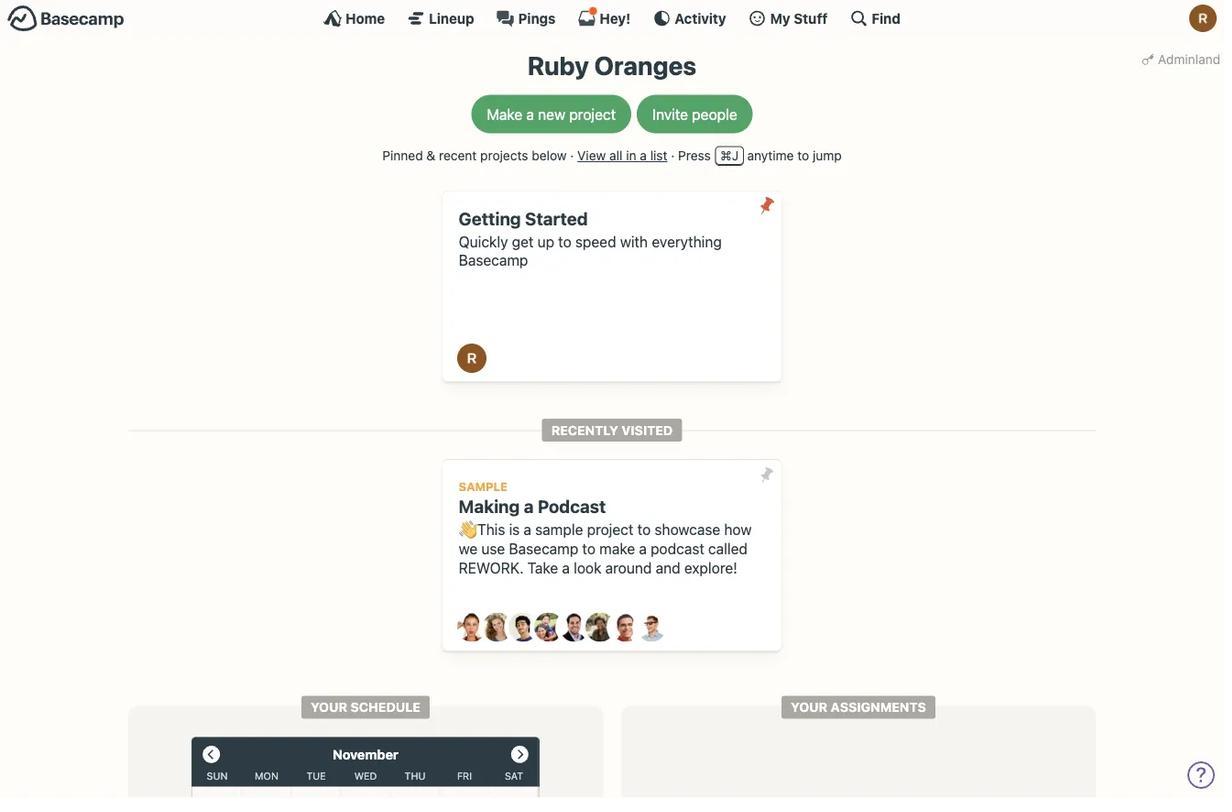 Task type: vqa. For each thing, say whether or not it's contained in the screenshot.
Tue at bottom
yes



Task type: locate. For each thing, give the bounding box(es) containing it.
1 horizontal spatial your
[[791, 700, 828, 715]]

⌘
[[721, 148, 732, 163]]

in
[[626, 148, 637, 163]]

press
[[679, 148, 711, 163]]

basecamp inside getting started quickly get up to speed with everything basecamp
[[459, 252, 529, 269]]

sample
[[536, 521, 584, 539]]

recent
[[439, 148, 477, 163]]

invite people
[[653, 106, 738, 123]]

None submit
[[753, 191, 782, 220], [753, 460, 782, 490], [753, 191, 782, 220], [753, 460, 782, 490]]

0 horizontal spatial your
[[311, 700, 348, 715]]

schedule
[[351, 700, 421, 715]]

your schedule
[[311, 700, 421, 715]]

cheryl walters image
[[483, 613, 513, 643]]

hey!
[[600, 10, 631, 26]]

home
[[346, 10, 385, 26]]

a left new
[[527, 106, 535, 123]]

people
[[692, 106, 738, 123]]

anytime
[[748, 148, 794, 163]]

project up make
[[587, 521, 634, 539]]

getting
[[459, 208, 521, 229]]

a right in
[[640, 148, 647, 163]]

a
[[527, 106, 535, 123], [640, 148, 647, 163], [524, 497, 534, 517], [524, 521, 532, 539], [639, 540, 647, 558], [562, 559, 570, 577]]

jump
[[813, 148, 842, 163]]

basecamp down the quickly
[[459, 252, 529, 269]]

to inside getting started quickly get up to speed with everything basecamp
[[559, 233, 572, 250]]

below
[[532, 148, 567, 163]]

·
[[571, 148, 574, 163], [671, 148, 675, 163]]

recently
[[552, 423, 619, 438]]

0 horizontal spatial ruby image
[[458, 344, 487, 373]]

explore!
[[685, 559, 738, 577]]

2 your from the left
[[791, 700, 828, 715]]

wed
[[354, 771, 377, 782]]

⌘ j anytime to jump
[[721, 148, 842, 163]]

pings
[[519, 10, 556, 26]]

to up look
[[583, 540, 596, 558]]

1 vertical spatial project
[[587, 521, 634, 539]]

sat
[[505, 771, 524, 782]]

· left view
[[571, 148, 574, 163]]

to left jump
[[798, 148, 810, 163]]

project
[[570, 106, 616, 123], [587, 521, 634, 539]]

make
[[487, 106, 523, 123]]

a left look
[[562, 559, 570, 577]]

ruby
[[528, 50, 589, 81]]

to right up
[[559, 233, 572, 250]]

view all in a list link
[[578, 148, 668, 163]]

1 · from the left
[[571, 148, 574, 163]]

0 vertical spatial basecamp
[[459, 252, 529, 269]]

1 horizontal spatial ·
[[671, 148, 675, 163]]

project right new
[[570, 106, 616, 123]]

your left schedule
[[311, 700, 348, 715]]

and
[[656, 559, 681, 577]]

getting started quickly get up to speed with everything basecamp
[[459, 208, 722, 269]]

1 your from the left
[[311, 700, 348, 715]]

&
[[427, 148, 436, 163]]

my
[[771, 10, 791, 26]]

basecamp
[[459, 252, 529, 269], [509, 540, 579, 558]]

to
[[798, 148, 810, 163], [559, 233, 572, 250], [638, 521, 651, 539], [583, 540, 596, 558]]

switch accounts image
[[7, 5, 125, 33]]

0 vertical spatial ruby image
[[1190, 5, 1218, 32]]

to up podcast
[[638, 521, 651, 539]]

a right is
[[524, 521, 532, 539]]

0 horizontal spatial ·
[[571, 148, 574, 163]]

view
[[578, 148, 606, 163]]

a inside make a new project link
[[527, 106, 535, 123]]

hey! button
[[578, 6, 631, 28]]

1 vertical spatial basecamp
[[509, 540, 579, 558]]

ruby image
[[1190, 5, 1218, 32], [458, 344, 487, 373]]

· press
[[671, 148, 711, 163]]

· right list
[[671, 148, 675, 163]]

your
[[311, 700, 348, 715], [791, 700, 828, 715]]

your for your assignments
[[791, 700, 828, 715]]

a right making
[[524, 497, 534, 517]]

1 horizontal spatial ruby image
[[1190, 5, 1218, 32]]

your left assignments
[[791, 700, 828, 715]]

activity link
[[653, 9, 727, 28]]

2 · from the left
[[671, 148, 675, 163]]

list
[[651, 148, 668, 163]]

use
[[482, 540, 505, 558]]

my stuff button
[[749, 9, 828, 28]]

ruby oranges
[[528, 50, 697, 81]]

november
[[333, 747, 399, 763]]

started
[[525, 208, 588, 229]]

basecamp up take in the left bottom of the page
[[509, 540, 579, 558]]



Task type: describe. For each thing, give the bounding box(es) containing it.
showcase
[[655, 521, 721, 539]]

stuff
[[794, 10, 828, 26]]

ruby image inside main "element"
[[1190, 5, 1218, 32]]

your for your schedule
[[311, 700, 348, 715]]

podcast
[[538, 497, 606, 517]]

podcast
[[651, 540, 705, 558]]

make
[[600, 540, 636, 558]]

how
[[725, 521, 752, 539]]

with
[[621, 233, 648, 250]]

jennifer young image
[[535, 613, 564, 643]]

project inside sample making a podcast 👋 this is a sample project to showcase how we use basecamp to make a podcast called rework. take a look around and explore!
[[587, 521, 634, 539]]

oranges
[[595, 50, 697, 81]]

home link
[[324, 9, 385, 28]]

around
[[606, 559, 652, 577]]

invite people link
[[637, 95, 753, 133]]

thu
[[405, 771, 426, 782]]

jared davis image
[[509, 613, 538, 643]]

look
[[574, 559, 602, 577]]

victor cooper image
[[637, 613, 667, 643]]

sample making a podcast 👋 this is a sample project to showcase how we use basecamp to make a podcast called rework. take a look around and explore!
[[459, 480, 752, 577]]

is
[[509, 521, 520, 539]]

lineup link
[[407, 9, 475, 28]]

all
[[610, 148, 623, 163]]

sample
[[459, 480, 508, 494]]

1 vertical spatial ruby image
[[458, 344, 487, 373]]

nicole katz image
[[586, 613, 615, 643]]

projects
[[481, 148, 529, 163]]

steve marsh image
[[612, 613, 641, 643]]

j
[[732, 148, 739, 163]]

called
[[709, 540, 748, 558]]

a up around
[[639, 540, 647, 558]]

invite
[[653, 106, 689, 123]]

annie bryan image
[[458, 613, 487, 643]]

main element
[[0, 0, 1225, 36]]

speed
[[576, 233, 617, 250]]

your assignments
[[791, 700, 927, 715]]

get
[[512, 233, 534, 250]]

find
[[872, 10, 901, 26]]

assignments
[[831, 700, 927, 715]]

quickly
[[459, 233, 508, 250]]

pings button
[[497, 9, 556, 28]]

lineup
[[429, 10, 475, 26]]

mon
[[255, 771, 279, 782]]

we
[[459, 540, 478, 558]]

basecamp inside sample making a podcast 👋 this is a sample project to showcase how we use basecamp to make a podcast called rework. take a look around and explore!
[[509, 540, 579, 558]]

my stuff
[[771, 10, 828, 26]]

sun
[[207, 771, 228, 782]]

👋
[[459, 521, 474, 539]]

rework.
[[459, 559, 524, 577]]

find button
[[850, 9, 901, 28]]

josh fiske image
[[560, 613, 590, 643]]

new
[[538, 106, 566, 123]]

0 vertical spatial project
[[570, 106, 616, 123]]

fri
[[457, 771, 472, 782]]

tue
[[307, 771, 326, 782]]

pinned & recent projects below · view all in a list
[[383, 148, 668, 163]]

make a new project link
[[472, 95, 632, 133]]

make a new project
[[487, 106, 616, 123]]

everything
[[652, 233, 722, 250]]

adminland
[[1159, 51, 1221, 66]]

up
[[538, 233, 555, 250]]

making
[[459, 497, 520, 517]]

adminland link
[[1139, 46, 1225, 72]]

activity
[[675, 10, 727, 26]]

this
[[477, 521, 506, 539]]

take
[[528, 559, 559, 577]]

visited
[[622, 423, 673, 438]]

pinned
[[383, 148, 423, 163]]

recently visited
[[552, 423, 673, 438]]



